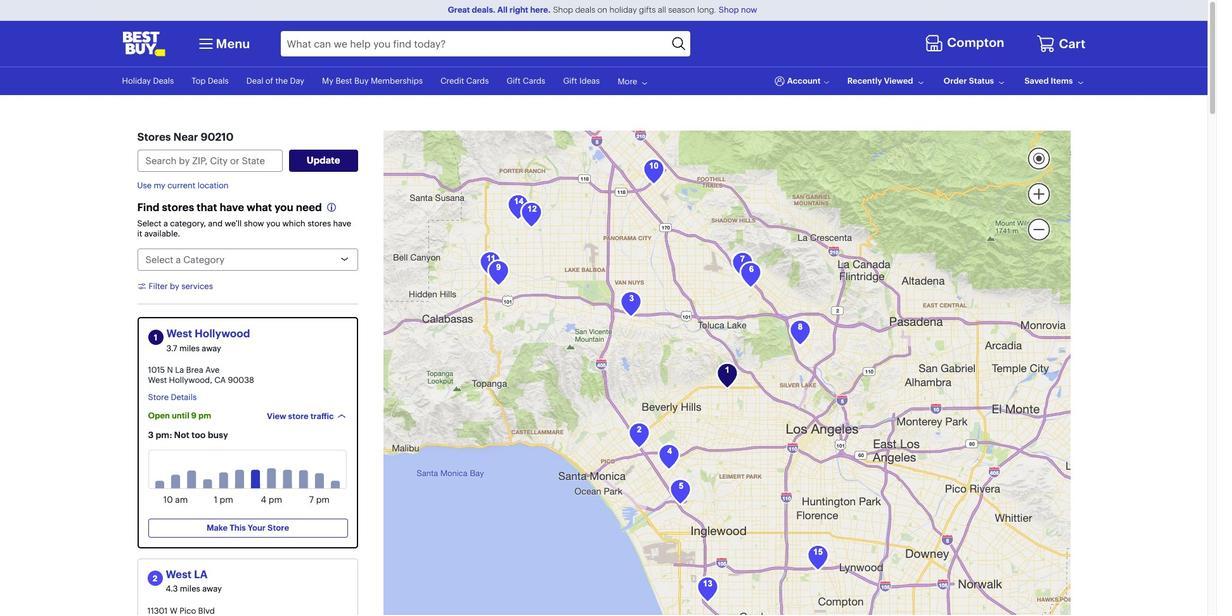 Task type: locate. For each thing, give the bounding box(es) containing it.
category search info image
[[327, 203, 336, 212]]

that
[[197, 200, 217, 214]]

0 horizontal spatial cards
[[467, 75, 489, 85]]

miles down west la button
[[180, 584, 200, 594]]

category,
[[170, 218, 206, 228]]

right
[[510, 4, 529, 15]]

hollywood up details
[[169, 375, 210, 385]]

west left n
[[148, 375, 167, 385]]

by
[[170, 281, 179, 291]]

donate to st. jude
[[229, 85, 300, 95]]

away down the 'la'
[[202, 584, 222, 594]]

1 horizontal spatial gift
[[564, 75, 578, 85]]

hollywood up ave
[[195, 327, 250, 340]]

0 vertical spatial store
[[148, 392, 169, 402]]

gift right credit cards
[[507, 75, 521, 85]]

view store traffic
[[267, 411, 334, 421]]

shop
[[553, 4, 574, 15], [719, 4, 739, 15]]

you up which
[[275, 200, 294, 214]]

1 horizontal spatial have
[[333, 218, 351, 228]]

yes,
[[122, 85, 137, 95]]

you
[[275, 200, 294, 214], [266, 218, 280, 228]]

the
[[276, 75, 288, 85]]

holiday
[[610, 4, 637, 15]]

gift for cards
[[507, 75, 521, 85]]

hollywood
[[195, 327, 250, 340], [169, 375, 210, 385]]

away for la
[[202, 584, 222, 594]]

1 vertical spatial west
[[148, 375, 167, 385]]

you right show
[[266, 218, 280, 228]]

deals right top
[[208, 75, 229, 85]]

cards for gift cards
[[523, 75, 546, 85]]

stores down "need"
[[308, 218, 331, 228]]

gift inside gift ideas yes, best buy sells that
[[564, 75, 578, 85]]

best
[[336, 75, 352, 85], [140, 85, 156, 95], [318, 85, 334, 95], [395, 85, 411, 95]]

gift for ideas
[[564, 75, 578, 85]]

compton button
[[925, 32, 1008, 55]]

cards right credit
[[467, 75, 489, 85]]

it
[[137, 228, 142, 238]]

west hollywood button
[[167, 327, 250, 340]]

gift cards
[[507, 75, 546, 85]]

1 vertical spatial hollywood
[[169, 375, 210, 385]]

1 horizontal spatial shop
[[719, 4, 739, 15]]

cards left gift ideas 'link' on the left top of page
[[523, 75, 546, 85]]

cards
[[467, 75, 489, 85], [523, 75, 546, 85]]

la
[[175, 365, 184, 375]]

west up the 3.7
[[167, 327, 192, 340]]

away inside west la 4.3 miles away
[[202, 584, 222, 594]]

stores
[[137, 130, 171, 143]]

filter by services button
[[137, 281, 213, 291]]

hollywood inside 1015 n la brea ave west hollywood , ca 90038
[[169, 375, 210, 385]]

away inside 'west hollywood 3.7 miles away'
[[202, 343, 221, 353]]

buy inside gift ideas yes, best buy sells that
[[158, 85, 173, 95]]

away
[[202, 343, 221, 353], [202, 584, 222, 594]]

2 cards from the left
[[523, 75, 546, 85]]

and
[[208, 218, 223, 228]]

gift left ideas
[[564, 75, 578, 85]]

gift
[[507, 75, 521, 85], [564, 75, 578, 85]]

shop left now
[[719, 4, 739, 15]]

west hollywood 3.7 miles away
[[167, 327, 250, 353]]

west inside west la 4.3 miles away
[[166, 568, 192, 581]]

my
[[154, 180, 165, 190]]

0 horizontal spatial store
[[148, 392, 169, 402]]

top
[[192, 75, 206, 85]]

current
[[168, 180, 196, 190]]

1 shop from the left
[[553, 4, 574, 15]]

shop left deals
[[553, 4, 574, 15]]

have inside select a category, and we'll show you which stores have it available.
[[333, 218, 351, 228]]

1015
[[148, 365, 165, 375]]

account
[[788, 75, 821, 86]]

store up open
[[148, 392, 169, 402]]

pm:
[[156, 429, 172, 441]]

Enter city and state or zip code text field
[[137, 150, 283, 172]]

deal of the day link
[[247, 75, 305, 85]]

1 vertical spatial stores
[[308, 218, 331, 228]]

1 horizontal spatial store
[[268, 523, 289, 533]]

0 horizontal spatial have
[[220, 200, 244, 214]]

stores up category,
[[162, 200, 194, 214]]

yes, best buy sells that link
[[122, 85, 212, 95]]

west for west la
[[166, 568, 192, 581]]

0 vertical spatial away
[[202, 343, 221, 353]]

miles inside west la 4.3 miles away
[[180, 584, 200, 594]]

1 vertical spatial store
[[268, 523, 289, 533]]

store right your
[[268, 523, 289, 533]]

this
[[230, 523, 246, 533]]

1 vertical spatial you
[[266, 218, 280, 228]]

2 vertical spatial west
[[166, 568, 192, 581]]

credit cards
[[441, 75, 489, 85]]

0 horizontal spatial gift
[[507, 75, 521, 85]]

1 vertical spatial miles
[[180, 584, 200, 594]]

deals
[[153, 75, 174, 85], [208, 75, 229, 85]]

1 vertical spatial away
[[202, 584, 222, 594]]

1 vertical spatial have
[[333, 218, 351, 228]]

0 horizontal spatial deals
[[153, 75, 174, 85]]

brea
[[186, 365, 203, 375]]

not
[[174, 429, 190, 441]]

1 horizontal spatial deals
[[208, 75, 229, 85]]

0 vertical spatial have
[[220, 200, 244, 214]]

utility element
[[122, 67, 1086, 96]]

1 cards from the left
[[467, 75, 489, 85]]

have up the we'll at the left
[[220, 200, 244, 214]]

2 gift from the left
[[564, 75, 578, 85]]

away down west hollywood button
[[202, 343, 221, 353]]

0 vertical spatial hollywood
[[195, 327, 250, 340]]

need
[[296, 200, 322, 214]]

credit cards link
[[441, 75, 489, 85]]

miles right the 3.7
[[179, 343, 200, 353]]

best buy outlet
[[318, 85, 377, 95]]

best buy outlet link
[[318, 85, 377, 95]]

available.
[[144, 228, 180, 238]]

2
[[153, 573, 158, 584]]

1
[[154, 333, 157, 343]]

season
[[669, 4, 696, 15]]

sells
[[175, 85, 193, 95]]

gift ideas link
[[564, 75, 600, 85]]

what
[[247, 200, 272, 214]]

0 vertical spatial west
[[167, 327, 192, 340]]

cart
[[1060, 35, 1086, 51]]

0 horizontal spatial shop
[[553, 4, 574, 15]]

stores near 90210
[[137, 130, 234, 143]]

cart icon image
[[1037, 34, 1056, 53]]

location
[[198, 180, 229, 190]]

store details
[[148, 392, 197, 402]]

1 horizontal spatial cards
[[523, 75, 546, 85]]

west up 4.3
[[166, 568, 192, 581]]

have down category search info "icon"
[[333, 218, 351, 228]]

1 horizontal spatial stores
[[308, 218, 331, 228]]

cart link
[[1037, 34, 1086, 53]]

0 vertical spatial stores
[[162, 200, 194, 214]]

0 vertical spatial you
[[275, 200, 294, 214]]

stores inside select a category, and we'll show you which stores have it available.
[[308, 218, 331, 228]]

ideas
[[580, 75, 600, 85]]

deals left sells
[[153, 75, 174, 85]]

west inside 'west hollywood 3.7 miles away'
[[167, 327, 192, 340]]

your
[[248, 523, 266, 533]]

1 gift from the left
[[507, 75, 521, 85]]

0 vertical spatial miles
[[179, 343, 200, 353]]

have
[[220, 200, 244, 214], [333, 218, 351, 228]]

which
[[283, 218, 306, 228]]

miles inside 'west hollywood 3.7 miles away'
[[179, 343, 200, 353]]

3
[[148, 429, 154, 441]]

west for west hollywood
[[167, 327, 192, 340]]

deals for holiday deals
[[153, 75, 174, 85]]

1 deals from the left
[[153, 75, 174, 85]]

2 deals from the left
[[208, 75, 229, 85]]

to
[[259, 85, 267, 95]]

store inside store details "link"
[[148, 392, 169, 402]]

of
[[266, 75, 273, 85]]

Type to search. Navigate forward to hear suggestions text field
[[281, 31, 669, 56]]

great
[[448, 4, 470, 15]]



Task type: describe. For each thing, give the bounding box(es) containing it.
services
[[182, 281, 213, 291]]

use my current location
[[137, 180, 229, 190]]

find stores that have what you need
[[137, 200, 322, 214]]

order
[[944, 75, 968, 86]]

use
[[137, 180, 152, 190]]

3 pm: not too busy
[[148, 429, 228, 441]]

menu
[[216, 35, 250, 51]]

order status
[[944, 75, 995, 86]]

recently
[[848, 75, 883, 86]]

update
[[307, 154, 340, 167]]

pm
[[199, 410, 211, 421]]

credit
[[441, 75, 464, 85]]

,
[[210, 375, 212, 385]]

memberships
[[371, 75, 423, 85]]

gift cards link
[[507, 75, 546, 85]]

traffic
[[311, 411, 334, 421]]

viewed
[[885, 75, 914, 86]]

best inside gift ideas yes, best buy sells that
[[140, 85, 156, 95]]

outlet
[[353, 85, 377, 95]]

my best buy memberships link
[[322, 75, 423, 85]]

filter
[[149, 281, 168, 291]]

cards for credit cards
[[467, 75, 489, 85]]

best buy business link
[[395, 85, 463, 95]]

miles for hollywood
[[179, 343, 200, 353]]

status
[[970, 75, 995, 86]]

holiday deals link
[[122, 75, 174, 85]]

busy
[[208, 429, 228, 441]]

4.3
[[166, 584, 178, 594]]

make this your store
[[207, 523, 289, 533]]

show
[[244, 218, 264, 228]]

deal
[[247, 75, 264, 85]]

9
[[191, 410, 197, 421]]

menu button
[[196, 33, 250, 54]]

view
[[267, 411, 287, 421]]

st.
[[269, 85, 280, 95]]

update button
[[289, 150, 358, 172]]

deals.
[[472, 4, 496, 15]]

saved items button
[[1025, 75, 1086, 87]]

jude
[[282, 85, 300, 95]]

top deals link
[[192, 75, 229, 85]]

gifts
[[639, 4, 656, 15]]

all
[[658, 4, 667, 15]]

away for hollywood
[[202, 343, 221, 353]]

select a category, and we'll show you which stores have it available.
[[137, 218, 351, 238]]

open
[[148, 410, 170, 421]]

donate to st. jude link
[[229, 85, 300, 95]]

you inside select a category, and we'll show you which stores have it available.
[[266, 218, 280, 228]]

1015 n la brea ave west hollywood , ca 90038
[[148, 365, 254, 385]]

best buy business
[[395, 85, 463, 95]]

a
[[164, 218, 168, 228]]

gift ideas yes, best buy sells that
[[122, 75, 600, 95]]

Type a category to search. Navigate forward to hear suggestions field
[[137, 249, 358, 271]]

deals for top deals
[[208, 75, 229, 85]]

donate
[[229, 85, 257, 95]]

store inside make this your store 'button'
[[268, 523, 289, 533]]

store busyness image
[[148, 450, 347, 514]]

until
[[172, 410, 189, 421]]

la
[[194, 568, 208, 581]]

my best buy memberships
[[322, 75, 423, 85]]

long.
[[698, 4, 717, 15]]

order status button
[[944, 75, 1007, 87]]

find
[[137, 200, 160, 214]]

too
[[192, 429, 206, 441]]

west inside 1015 n la brea ave west hollywood , ca 90038
[[148, 375, 167, 385]]

now
[[742, 4, 758, 15]]

all
[[498, 4, 508, 15]]

hollywood inside 'west hollywood 3.7 miles away'
[[195, 327, 250, 340]]

that
[[195, 85, 212, 95]]

on
[[598, 4, 608, 15]]

shop now link
[[717, 4, 760, 15]]

90210
[[201, 130, 234, 143]]

0 horizontal spatial stores
[[162, 200, 194, 214]]

miles for la
[[180, 584, 200, 594]]

bestbuy.com image
[[122, 31, 165, 56]]

2 shop from the left
[[719, 4, 739, 15]]

details
[[171, 392, 197, 402]]

west la button
[[166, 568, 208, 581]]

west la 4.3 miles away
[[166, 568, 222, 594]]

account button
[[775, 75, 830, 87]]

view store traffic button
[[267, 410, 348, 423]]

90038
[[228, 375, 254, 385]]

recently viewed button
[[848, 75, 927, 87]]

more button
[[618, 76, 650, 87]]

business
[[430, 85, 463, 95]]

saved
[[1025, 75, 1050, 86]]

great deals. all right here. shop deals on holiday gifts all season long. shop now
[[448, 4, 758, 15]]

here.
[[531, 4, 551, 15]]

make this your store button
[[148, 519, 348, 538]]

ave
[[206, 365, 220, 375]]

3.7
[[167, 343, 177, 353]]



Task type: vqa. For each thing, say whether or not it's contained in the screenshot.
"Advertisement" "element"
no



